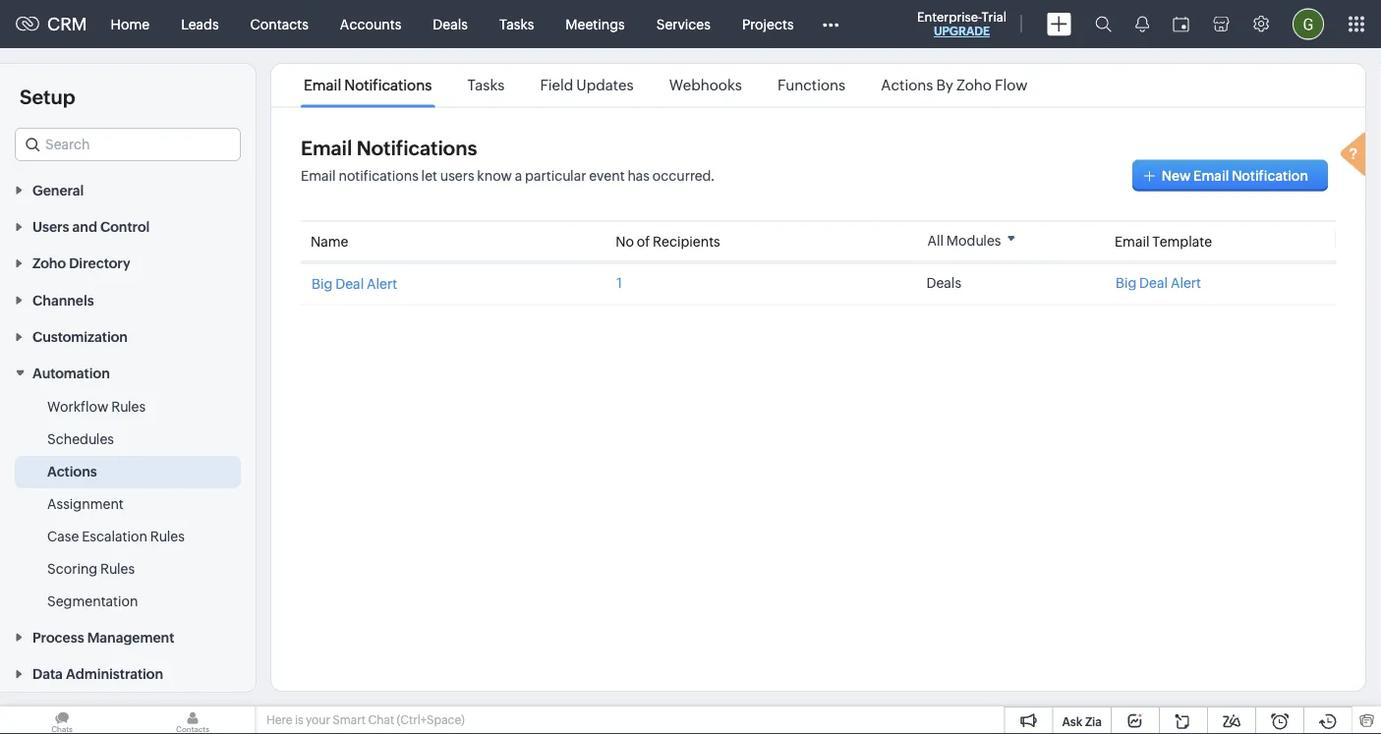 Task type: locate. For each thing, give the bounding box(es) containing it.
template
[[1152, 233, 1212, 249]]

actions link
[[47, 462, 97, 482]]

zoho
[[956, 77, 992, 94], [32, 256, 66, 271]]

users and control
[[32, 219, 150, 235]]

rules inside workflow rules link
[[111, 399, 146, 415]]

signals element
[[1124, 0, 1161, 48]]

profile image
[[1293, 8, 1324, 40]]

0 vertical spatial actions
[[881, 77, 933, 94]]

deals
[[433, 16, 468, 32], [926, 275, 961, 290]]

a
[[515, 168, 522, 184]]

calendar image
[[1173, 16, 1189, 32]]

big down name
[[312, 277, 333, 292]]

deal down name
[[335, 277, 364, 292]]

actions by zoho flow link
[[878, 77, 1031, 94]]

updates
[[576, 77, 634, 94]]

scoring rules link
[[47, 559, 135, 579]]

1 vertical spatial rules
[[150, 529, 185, 545]]

process management button
[[0, 618, 256, 655]]

rules right escalation
[[150, 529, 185, 545]]

segmentation link
[[47, 592, 138, 611]]

here is your smart chat (ctrl+space)
[[266, 714, 465, 727]]

0 vertical spatial tasks
[[499, 16, 534, 32]]

recipients
[[653, 233, 720, 249]]

email left notifications
[[301, 168, 336, 184]]

new
[[1162, 168, 1191, 183]]

tasks left field
[[467, 77, 505, 94]]

0 vertical spatial notifications
[[344, 77, 432, 94]]

chats image
[[0, 707, 124, 734]]

1 vertical spatial tasks link
[[464, 77, 508, 94]]

enterprise-
[[917, 9, 982, 24]]

notifications up let
[[357, 137, 477, 160]]

process management
[[32, 629, 174, 645]]

notifications down "accounts" link
[[344, 77, 432, 94]]

big deal alert link down the template
[[1116, 275, 1325, 290]]

create menu image
[[1047, 12, 1071, 36]]

actions for actions by zoho flow
[[881, 77, 933, 94]]

services
[[656, 16, 711, 32]]

1 horizontal spatial deals
[[926, 275, 961, 290]]

zoho right by
[[956, 77, 992, 94]]

users
[[440, 168, 474, 184]]

profile element
[[1281, 0, 1336, 48]]

rules
[[111, 399, 146, 415], [150, 529, 185, 545], [100, 561, 135, 577]]

contacts image
[[131, 707, 255, 734]]

email template
[[1115, 233, 1212, 249]]

1 horizontal spatial zoho
[[956, 77, 992, 94]]

home link
[[95, 0, 165, 48]]

projects link
[[726, 0, 810, 48]]

email for email notifications let users know a particular event has occurred.
[[301, 168, 336, 184]]

zoho down users
[[32, 256, 66, 271]]

email left the template
[[1115, 233, 1150, 249]]

1 vertical spatial notifications
[[357, 137, 477, 160]]

scoring
[[47, 561, 98, 577]]

accounts link
[[324, 0, 417, 48]]

big deal alert link
[[1116, 275, 1325, 290], [312, 277, 397, 292]]

case escalation rules
[[47, 529, 185, 545]]

actions inside automation region
[[47, 464, 97, 480]]

no of recipients
[[616, 233, 720, 249]]

alert
[[1171, 275, 1201, 290], [367, 277, 397, 292]]

automation
[[32, 366, 110, 381]]

0 horizontal spatial deals
[[433, 16, 468, 32]]

rules down automation dropdown button at the left of the page
[[111, 399, 146, 415]]

list
[[286, 64, 1045, 107]]

meetings
[[566, 16, 625, 32]]

actions down schedules
[[47, 464, 97, 480]]

control
[[100, 219, 150, 235]]

0 horizontal spatial big deal alert
[[312, 277, 397, 292]]

is
[[295, 714, 303, 727]]

event
[[589, 168, 625, 184]]

zoho directory button
[[0, 244, 256, 281]]

1 vertical spatial actions
[[47, 464, 97, 480]]

notifications
[[344, 77, 432, 94], [357, 137, 477, 160]]

email down contacts
[[304, 77, 341, 94]]

actions
[[881, 77, 933, 94], [47, 464, 97, 480]]

tasks
[[499, 16, 534, 32], [467, 77, 505, 94]]

deal
[[1139, 275, 1168, 290], [335, 277, 364, 292]]

actions left by
[[881, 77, 933, 94]]

field updates
[[540, 77, 634, 94]]

notifications inside 'email notifications new email notification'
[[357, 137, 477, 160]]

notification
[[1232, 168, 1308, 183]]

administration
[[66, 666, 163, 682]]

0 vertical spatial zoho
[[956, 77, 992, 94]]

All Modules field
[[921, 231, 1023, 249]]

home
[[111, 16, 150, 32]]

tasks link left field
[[464, 77, 508, 94]]

no
[[616, 233, 634, 249]]

0 vertical spatial rules
[[111, 399, 146, 415]]

deal down email template
[[1139, 275, 1168, 290]]

tasks link up field
[[484, 0, 550, 48]]

1 vertical spatial zoho
[[32, 256, 66, 271]]

big deal alert down email template
[[1116, 275, 1201, 290]]

big deal alert down name
[[312, 277, 397, 292]]

0 horizontal spatial zoho
[[32, 256, 66, 271]]

0 vertical spatial tasks link
[[484, 0, 550, 48]]

email for email notifications
[[304, 77, 341, 94]]

actions inside list
[[881, 77, 933, 94]]

email notifications new email notification
[[301, 137, 1308, 183]]

deals right "accounts" link
[[433, 16, 468, 32]]

1 link
[[617, 275, 622, 290]]

Other Modules field
[[810, 8, 852, 40]]

management
[[87, 629, 174, 645]]

2 vertical spatial rules
[[100, 561, 135, 577]]

tasks link
[[484, 0, 550, 48], [464, 77, 508, 94]]

0 horizontal spatial big
[[312, 277, 333, 292]]

0 horizontal spatial alert
[[367, 277, 397, 292]]

rules down case escalation rules link at the left bottom
[[100, 561, 135, 577]]

deals down all
[[926, 275, 961, 290]]

0 vertical spatial deals
[[433, 16, 468, 32]]

big deal alert
[[1116, 275, 1201, 290], [312, 277, 397, 292]]

(ctrl+space)
[[397, 714, 465, 727]]

rules for workflow rules
[[111, 399, 146, 415]]

rules inside case escalation rules link
[[150, 529, 185, 545]]

field updates link
[[537, 77, 637, 94]]

None field
[[15, 128, 241, 161]]

workflow
[[47, 399, 108, 415]]

1
[[617, 275, 622, 290]]

field
[[540, 77, 573, 94]]

0 horizontal spatial actions
[[47, 464, 97, 480]]

0 horizontal spatial deal
[[335, 277, 364, 292]]

1 horizontal spatial big
[[1116, 275, 1137, 290]]

rules inside the scoring rules link
[[100, 561, 135, 577]]

1 horizontal spatial alert
[[1171, 275, 1201, 290]]

tasks right deals link at the top left
[[499, 16, 534, 32]]

big down email template
[[1116, 275, 1137, 290]]

search element
[[1083, 0, 1124, 48]]

directory
[[69, 256, 130, 271]]

zoho inside "dropdown button"
[[32, 256, 66, 271]]

general button
[[0, 171, 256, 208]]

your
[[306, 714, 330, 727]]

email
[[304, 77, 341, 94], [301, 137, 352, 160], [1193, 168, 1229, 183], [301, 168, 336, 184], [1115, 233, 1150, 249]]

1 horizontal spatial deal
[[1139, 275, 1168, 290]]

1 vertical spatial tasks
[[467, 77, 505, 94]]

data
[[32, 666, 63, 682]]

1 horizontal spatial big deal alert link
[[1116, 275, 1325, 290]]

contacts
[[250, 16, 308, 32]]

1 horizontal spatial actions
[[881, 77, 933, 94]]

notifications inside list
[[344, 77, 432, 94]]

big deal alert link down name
[[312, 277, 397, 292]]

assignment
[[47, 496, 124, 512]]

upgrade
[[934, 25, 990, 38]]

know
[[477, 168, 512, 184]]

0 horizontal spatial big deal alert link
[[312, 277, 397, 292]]

enterprise-trial upgrade
[[917, 9, 1007, 38]]

smart
[[333, 714, 366, 727]]

leads link
[[165, 0, 235, 48]]

channels button
[[0, 281, 256, 318]]

email up notifications
[[301, 137, 352, 160]]



Task type: describe. For each thing, give the bounding box(es) containing it.
customization button
[[0, 318, 256, 355]]

channels
[[32, 292, 94, 308]]

email notifications
[[304, 77, 432, 94]]

by
[[936, 77, 953, 94]]

Search text field
[[16, 129, 240, 160]]

zoho inside list
[[956, 77, 992, 94]]

email notifications link
[[301, 77, 435, 94]]

email right new in the right of the page
[[1193, 168, 1229, 183]]

case
[[47, 529, 79, 545]]

tasks inside list
[[467, 77, 505, 94]]

email notifications let users know a particular event has occurred.
[[301, 168, 715, 184]]

functions
[[777, 77, 846, 94]]

actions for actions
[[47, 464, 97, 480]]

search image
[[1095, 16, 1112, 32]]

assignment link
[[47, 494, 124, 514]]

name
[[311, 233, 348, 249]]

ask zia
[[1062, 715, 1102, 728]]

crm link
[[16, 14, 87, 34]]

data administration
[[32, 666, 163, 682]]

scoring rules
[[47, 561, 135, 577]]

general
[[32, 182, 84, 198]]

trial
[[982, 9, 1007, 24]]

flow
[[995, 77, 1028, 94]]

zia
[[1085, 715, 1102, 728]]

new email notification button
[[1132, 160, 1328, 191]]

has
[[628, 168, 650, 184]]

and
[[72, 219, 97, 235]]

webhooks link
[[666, 77, 745, 94]]

notifications for email notifications new email notification
[[357, 137, 477, 160]]

functions link
[[774, 77, 849, 94]]

leads
[[181, 16, 219, 32]]

workflow rules
[[47, 399, 146, 415]]

accounts
[[340, 16, 401, 32]]

crm
[[47, 14, 87, 34]]

all modules
[[927, 232, 1001, 248]]

process
[[32, 629, 84, 645]]

email for email notifications new email notification
[[301, 137, 352, 160]]

email for email template
[[1115, 233, 1150, 249]]

actions by zoho flow
[[881, 77, 1028, 94]]

let
[[421, 168, 437, 184]]

notifications for email notifications
[[344, 77, 432, 94]]

rules for scoring rules
[[100, 561, 135, 577]]

1 horizontal spatial big deal alert
[[1116, 275, 1201, 290]]

signals image
[[1135, 16, 1149, 32]]

case escalation rules link
[[47, 527, 185, 547]]

chat
[[368, 714, 394, 727]]

here
[[266, 714, 292, 727]]

schedules
[[47, 432, 114, 447]]

webhooks
[[669, 77, 742, 94]]

automation region
[[0, 391, 256, 618]]

data administration button
[[0, 655, 256, 692]]

create menu element
[[1035, 0, 1083, 48]]

workflow rules link
[[47, 397, 146, 417]]

particular
[[525, 168, 586, 184]]

users
[[32, 219, 69, 235]]

segmentation
[[47, 594, 138, 609]]

contacts link
[[235, 0, 324, 48]]

all
[[927, 232, 944, 248]]

notifications
[[339, 168, 419, 184]]

automation button
[[0, 355, 256, 391]]

escalation
[[82, 529, 147, 545]]

users and control button
[[0, 208, 256, 244]]

list containing email notifications
[[286, 64, 1045, 107]]

customization
[[32, 329, 128, 345]]

occurred.
[[653, 168, 715, 184]]

zoho directory
[[32, 256, 130, 271]]

modules
[[946, 232, 1001, 248]]

setup
[[20, 86, 75, 108]]

deals link
[[417, 0, 484, 48]]

of
[[637, 233, 650, 249]]

schedules link
[[47, 430, 114, 449]]

1 vertical spatial deals
[[926, 275, 961, 290]]

services link
[[641, 0, 726, 48]]

projects
[[742, 16, 794, 32]]



Task type: vqa. For each thing, say whether or not it's contained in the screenshot.
Channels image
no



